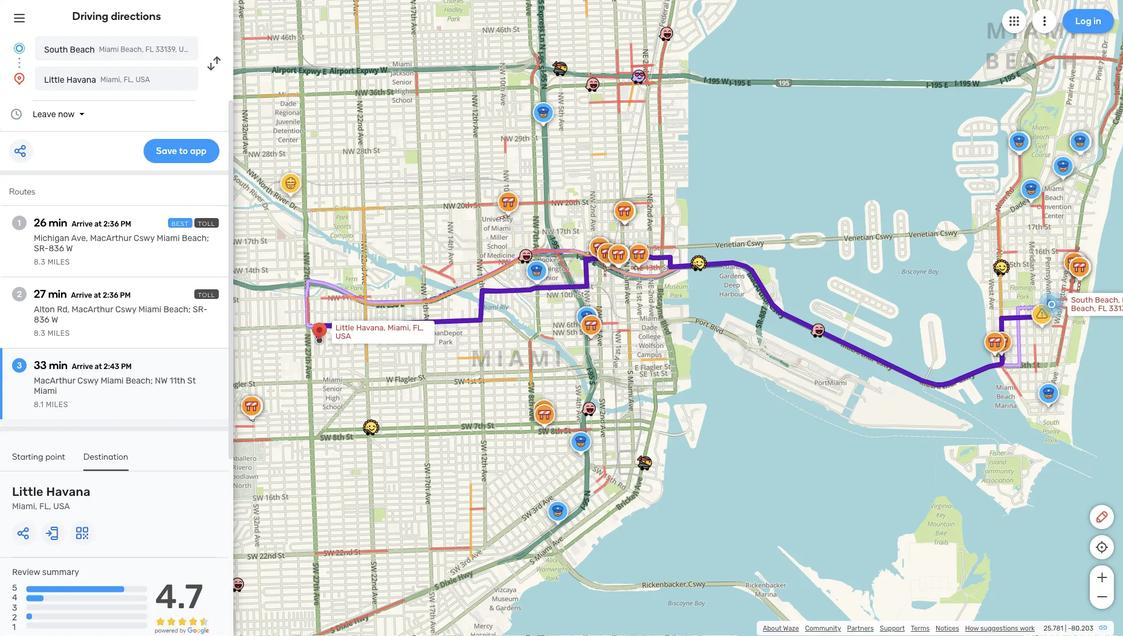 Task type: describe. For each thing, give the bounding box(es) containing it.
pm for 27 min
[[120, 291, 131, 300]]

now
[[58, 109, 75, 119]]

miles for 26 min
[[48, 258, 70, 267]]

leave
[[33, 109, 56, 119]]

miles inside the "macarthur cswy miami beach; nw 11th st miami 8.1 miles"
[[46, 401, 68, 409]]

nw
[[155, 376, 168, 386]]

destination
[[83, 452, 128, 462]]

min for 27 min
[[48, 288, 67, 301]]

0 vertical spatial miami,
[[100, 76, 122, 84]]

review summary
[[12, 568, 79, 578]]

cswy for 26 min
[[134, 233, 155, 243]]

836 for 26
[[49, 244, 64, 254]]

arrive for 33 min
[[72, 363, 93, 371]]

2 vertical spatial miami,
[[12, 502, 37, 512]]

terms link
[[911, 625, 930, 633]]

beach, inside the south beach miami beach, fl 33139, usa
[[121, 45, 144, 54]]

0 vertical spatial 1
[[18, 218, 21, 228]]

location image
[[12, 71, 27, 86]]

how
[[966, 625, 979, 633]]

2:43
[[104, 363, 119, 371]]

at for 33 min
[[95, 363, 102, 371]]

notices
[[936, 625, 960, 633]]

2 vertical spatial fl,
[[39, 502, 51, 512]]

at for 26 min
[[94, 220, 102, 229]]

11th
[[170, 376, 185, 386]]

macarthur for 27 min
[[72, 305, 113, 315]]

st
[[187, 376, 196, 386]]

usa down fl
[[136, 76, 150, 84]]

starting point
[[12, 452, 65, 462]]

south for beach
[[44, 44, 68, 54]]

cswy for 27 min
[[115, 305, 136, 315]]

5 4 3 2 1
[[12, 584, 17, 633]]

1 inside '5 4 3 2 1'
[[12, 623, 16, 633]]

about waze link
[[763, 625, 799, 633]]

south for beach,
[[1072, 296, 1094, 305]]

partners link
[[848, 625, 874, 633]]

27
[[34, 288, 46, 301]]

usa inside little havana, miami, fl, usa
[[336, 332, 351, 341]]

1 toll from the top
[[198, 220, 215, 227]]

m
[[1122, 296, 1124, 305]]

min for 33 min
[[49, 359, 68, 372]]

driving directions
[[72, 10, 161, 23]]

review
[[12, 568, 40, 578]]

alton rd, macarthur cswy miami beach; sr- 836 w 8.3 miles
[[34, 305, 208, 338]]

community link
[[805, 625, 841, 633]]

destination button
[[83, 452, 128, 471]]

w for 27 min
[[51, 315, 58, 325]]

fl, inside little havana, miami, fl, usa
[[413, 324, 424, 333]]

starting
[[12, 452, 43, 462]]

26 min arrive at 2:36 pm
[[34, 216, 131, 229]]

havana inside "little havana miami, fl, usa"
[[46, 485, 90, 500]]

miami inside the south beach miami beach, fl 33139, usa
[[99, 45, 119, 54]]

best
[[172, 220, 189, 227]]

3 inside '5 4 3 2 1'
[[12, 603, 17, 613]]

macarthur cswy miami beach; nw 11th st miami 8.1 miles
[[34, 376, 196, 409]]

27 min arrive at 2:36 pm
[[34, 288, 131, 301]]

zoom in image
[[1095, 571, 1110, 585]]

usa down point
[[53, 502, 70, 512]]

partners
[[848, 625, 874, 633]]

33
[[34, 359, 47, 372]]

min for 26 min
[[49, 216, 67, 229]]

25.781 | -80.203
[[1044, 625, 1094, 633]]

fl
[[145, 45, 154, 54]]

point
[[45, 452, 65, 462]]

beach; inside the "macarthur cswy miami beach; nw 11th st miami 8.1 miles"
[[126, 376, 153, 386]]

south beach, m
[[1072, 296, 1124, 314]]

notices link
[[936, 625, 960, 633]]

beach
[[70, 44, 95, 54]]

work
[[1020, 625, 1035, 633]]

little inside little havana, miami, fl, usa
[[336, 324, 354, 333]]

26
[[34, 216, 46, 229]]

4
[[12, 593, 17, 603]]

little havana, miami, fl, usa
[[336, 324, 424, 341]]

terms
[[911, 625, 930, 633]]

support link
[[880, 625, 905, 633]]

80.203
[[1072, 625, 1094, 633]]

michigan
[[34, 233, 69, 243]]

usa inside the south beach miami beach, fl 33139, usa
[[179, 45, 193, 54]]

beach, inside 'south beach, m'
[[1095, 296, 1121, 305]]

arrive for 27 min
[[71, 291, 92, 300]]



Task type: locate. For each thing, give the bounding box(es) containing it.
cswy inside alton rd, macarthur cswy miami beach; sr- 836 w 8.3 miles
[[115, 305, 136, 315]]

south left m
[[1072, 296, 1094, 305]]

starting point button
[[12, 452, 65, 470]]

2:36
[[103, 220, 119, 229], [103, 291, 118, 300]]

miles for 27 min
[[48, 330, 70, 338]]

macarthur for 26 min
[[90, 233, 132, 243]]

michigan ave, macarthur cswy miami beach; sr-836 w 8.3 miles
[[34, 233, 209, 267]]

arrive inside 27 min arrive at 2:36 pm
[[71, 291, 92, 300]]

fl, right havana,
[[413, 324, 424, 333]]

0 vertical spatial beach;
[[182, 233, 209, 243]]

2 vertical spatial arrive
[[72, 363, 93, 371]]

8.3 down 'michigan'
[[34, 258, 46, 267]]

8.1
[[34, 401, 44, 409]]

2
[[17, 289, 22, 300], [12, 613, 17, 623]]

5
[[12, 584, 17, 594]]

0 vertical spatial toll
[[198, 220, 215, 227]]

2 inside '5 4 3 2 1'
[[12, 613, 17, 623]]

2 horizontal spatial fl,
[[413, 324, 424, 333]]

0 horizontal spatial 1
[[12, 623, 16, 633]]

south
[[44, 44, 68, 54], [1072, 296, 1094, 305]]

little up leave now
[[44, 75, 64, 85]]

836 inside alton rd, macarthur cswy miami beach; sr- 836 w 8.3 miles
[[34, 315, 49, 325]]

2:36 for 26 min
[[103, 220, 119, 229]]

support
[[880, 625, 905, 633]]

8.3 inside alton rd, macarthur cswy miami beach; sr- 836 w 8.3 miles
[[34, 330, 46, 338]]

beach;
[[182, 233, 209, 243], [164, 305, 191, 315], [126, 376, 153, 386]]

0 horizontal spatial little
[[12, 485, 43, 500]]

2 vertical spatial beach;
[[126, 376, 153, 386]]

link image
[[1099, 623, 1108, 633]]

miami
[[99, 45, 119, 54], [157, 233, 180, 243], [138, 305, 161, 315], [101, 376, 124, 386], [34, 386, 57, 396]]

beach; for 27 min
[[164, 305, 191, 315]]

8.3 down alton
[[34, 330, 46, 338]]

w down ave,
[[66, 244, 73, 254]]

pm for 33 min
[[121, 363, 132, 371]]

beach; inside alton rd, macarthur cswy miami beach; sr- 836 w 8.3 miles
[[164, 305, 191, 315]]

zoom out image
[[1095, 590, 1110, 605]]

macarthur
[[90, 233, 132, 243], [72, 305, 113, 315], [34, 376, 75, 386]]

2 vertical spatial pm
[[121, 363, 132, 371]]

2 toll from the top
[[198, 291, 215, 299]]

pm up alton rd, macarthur cswy miami beach; sr- 836 w 8.3 miles
[[120, 291, 131, 300]]

miles right 8.1 at the bottom left of page
[[46, 401, 68, 409]]

beach,
[[121, 45, 144, 54], [1095, 296, 1121, 305]]

1 vertical spatial cswy
[[115, 305, 136, 315]]

driving
[[72, 10, 109, 23]]

min right '33'
[[49, 359, 68, 372]]

little left havana,
[[336, 324, 354, 333]]

0 horizontal spatial w
[[51, 315, 58, 325]]

2:36 up alton rd, macarthur cswy miami beach; sr- 836 w 8.3 miles
[[103, 291, 118, 300]]

routes
[[9, 187, 35, 197]]

macarthur down '33'
[[34, 376, 75, 386]]

arrive right '27' at the left of the page
[[71, 291, 92, 300]]

miami,
[[100, 76, 122, 84], [388, 324, 411, 333], [12, 502, 37, 512]]

summary
[[42, 568, 79, 578]]

leave now
[[33, 109, 75, 119]]

sr- for 26 min
[[34, 244, 49, 254]]

1 vertical spatial south
[[1072, 296, 1094, 305]]

0 vertical spatial little
[[44, 75, 64, 85]]

ave,
[[71, 233, 88, 243]]

at for 27 min
[[94, 291, 101, 300]]

4.7
[[155, 577, 203, 617]]

macarthur inside alton rd, macarthur cswy miami beach; sr- 836 w 8.3 miles
[[72, 305, 113, 315]]

havana
[[66, 75, 96, 85], [46, 485, 90, 500]]

pm inside 27 min arrive at 2:36 pm
[[120, 291, 131, 300]]

miles down rd,
[[48, 330, 70, 338]]

836 down alton
[[34, 315, 49, 325]]

1 vertical spatial 2:36
[[103, 291, 118, 300]]

1 vertical spatial macarthur
[[72, 305, 113, 315]]

beach, left m
[[1095, 296, 1121, 305]]

2:36 inside 26 min arrive at 2:36 pm
[[103, 220, 119, 229]]

1 horizontal spatial little
[[44, 75, 64, 85]]

1 vertical spatial miami,
[[388, 324, 411, 333]]

miami inside alton rd, macarthur cswy miami beach; sr- 836 w 8.3 miles
[[138, 305, 161, 315]]

1 vertical spatial beach;
[[164, 305, 191, 315]]

2 vertical spatial miles
[[46, 401, 68, 409]]

cswy inside the "macarthur cswy miami beach; nw 11th st miami 8.1 miles"
[[77, 376, 99, 386]]

pm up michigan ave, macarthur cswy miami beach; sr-836 w 8.3 miles
[[121, 220, 131, 229]]

macarthur right ave,
[[90, 233, 132, 243]]

w down rd,
[[51, 315, 58, 325]]

usa right 33139,
[[179, 45, 193, 54]]

arrive inside 33 min arrive at 2:43 pm
[[72, 363, 93, 371]]

2 vertical spatial little
[[12, 485, 43, 500]]

directions
[[111, 10, 161, 23]]

south beach miami beach, fl 33139, usa
[[44, 44, 193, 54]]

0 vertical spatial sr-
[[34, 244, 49, 254]]

macarthur inside the "macarthur cswy miami beach; nw 11th st miami 8.1 miles"
[[34, 376, 75, 386]]

w inside alton rd, macarthur cswy miami beach; sr- 836 w 8.3 miles
[[51, 315, 58, 325]]

33139,
[[155, 45, 177, 54]]

1 vertical spatial at
[[94, 291, 101, 300]]

1 vertical spatial miles
[[48, 330, 70, 338]]

1 8.3 from the top
[[34, 258, 46, 267]]

1 vertical spatial 3
[[12, 603, 17, 613]]

community
[[805, 625, 841, 633]]

0 vertical spatial w
[[66, 244, 73, 254]]

0 vertical spatial macarthur
[[90, 233, 132, 243]]

south left beach
[[44, 44, 68, 54]]

|
[[1065, 625, 1067, 633]]

waze
[[783, 625, 799, 633]]

miami inside michigan ave, macarthur cswy miami beach; sr-836 w 8.3 miles
[[157, 233, 180, 243]]

0 vertical spatial fl,
[[124, 76, 134, 84]]

0 vertical spatial beach,
[[121, 45, 144, 54]]

1 horizontal spatial miami,
[[100, 76, 122, 84]]

arrive for 26 min
[[72, 220, 93, 229]]

1 vertical spatial min
[[48, 288, 67, 301]]

1 vertical spatial toll
[[198, 291, 215, 299]]

1 vertical spatial havana
[[46, 485, 90, 500]]

8.3
[[34, 258, 46, 267], [34, 330, 46, 338]]

1 horizontal spatial beach,
[[1095, 296, 1121, 305]]

cswy
[[134, 233, 155, 243], [115, 305, 136, 315], [77, 376, 99, 386]]

clock image
[[9, 107, 24, 122]]

836 down 'michigan'
[[49, 244, 64, 254]]

macarthur inside michigan ave, macarthur cswy miami beach; sr-836 w 8.3 miles
[[90, 233, 132, 243]]

8.3 inside michigan ave, macarthur cswy miami beach; sr-836 w 8.3 miles
[[34, 258, 46, 267]]

8.3 for 26 min
[[34, 258, 46, 267]]

1 horizontal spatial w
[[66, 244, 73, 254]]

toll
[[198, 220, 215, 227], [198, 291, 215, 299]]

about waze community partners support terms notices how suggestions work
[[763, 625, 1035, 633]]

0 vertical spatial 2:36
[[103, 220, 119, 229]]

at up alton rd, macarthur cswy miami beach; sr- 836 w 8.3 miles
[[94, 291, 101, 300]]

0 vertical spatial pm
[[121, 220, 131, 229]]

1 vertical spatial w
[[51, 315, 58, 325]]

3 down 5
[[12, 603, 17, 613]]

1 vertical spatial sr-
[[193, 305, 208, 315]]

at
[[94, 220, 102, 229], [94, 291, 101, 300], [95, 363, 102, 371]]

0 horizontal spatial sr-
[[34, 244, 49, 254]]

min up rd,
[[48, 288, 67, 301]]

2 vertical spatial at
[[95, 363, 102, 371]]

miami, down starting point button
[[12, 502, 37, 512]]

little havana miami, fl, usa down starting point button
[[12, 485, 90, 512]]

1 vertical spatial 8.3
[[34, 330, 46, 338]]

33 min arrive at 2:43 pm
[[34, 359, 132, 372]]

w for 26 min
[[66, 244, 73, 254]]

sr-
[[34, 244, 49, 254], [193, 305, 208, 315]]

little down starting point button
[[12, 485, 43, 500]]

little havana miami, fl, usa
[[44, 75, 150, 85], [12, 485, 90, 512]]

miles
[[48, 258, 70, 267], [48, 330, 70, 338], [46, 401, 68, 409]]

0 vertical spatial 836
[[49, 244, 64, 254]]

little
[[44, 75, 64, 85], [336, 324, 354, 333], [12, 485, 43, 500]]

pm right 2:43
[[121, 363, 132, 371]]

2 left '27' at the left of the page
[[17, 289, 22, 300]]

pm
[[121, 220, 131, 229], [120, 291, 131, 300], [121, 363, 132, 371]]

pencil image
[[1095, 510, 1110, 525]]

0 vertical spatial min
[[49, 216, 67, 229]]

macarthur down 27 min arrive at 2:36 pm
[[72, 305, 113, 315]]

1 vertical spatial little havana miami, fl, usa
[[12, 485, 90, 512]]

836
[[49, 244, 64, 254], [34, 315, 49, 325]]

1 down 4
[[12, 623, 16, 633]]

2:36 up michigan ave, macarthur cswy miami beach; sr-836 w 8.3 miles
[[103, 220, 119, 229]]

25.781
[[1044, 625, 1064, 633]]

0 vertical spatial arrive
[[72, 220, 93, 229]]

2 horizontal spatial miami,
[[388, 324, 411, 333]]

beach; for 26 min
[[182, 233, 209, 243]]

0 vertical spatial at
[[94, 220, 102, 229]]

havana down point
[[46, 485, 90, 500]]

0 vertical spatial miles
[[48, 258, 70, 267]]

at left 2:43
[[95, 363, 102, 371]]

0 horizontal spatial fl,
[[39, 502, 51, 512]]

at up michigan ave, macarthur cswy miami beach; sr-836 w 8.3 miles
[[94, 220, 102, 229]]

2 vertical spatial cswy
[[77, 376, 99, 386]]

1 vertical spatial 836
[[34, 315, 49, 325]]

fl,
[[124, 76, 134, 84], [413, 324, 424, 333], [39, 502, 51, 512]]

0 vertical spatial south
[[44, 44, 68, 54]]

usa
[[179, 45, 193, 54], [136, 76, 150, 84], [336, 332, 351, 341], [53, 502, 70, 512]]

miles down 'michigan'
[[48, 258, 70, 267]]

pm inside 33 min arrive at 2:43 pm
[[121, 363, 132, 371]]

sr- inside alton rd, macarthur cswy miami beach; sr- 836 w 8.3 miles
[[193, 305, 208, 315]]

fl, down starting point button
[[39, 502, 51, 512]]

2 8.3 from the top
[[34, 330, 46, 338]]

fl, down the south beach miami beach, fl 33139, usa
[[124, 76, 134, 84]]

arrive up ave,
[[72, 220, 93, 229]]

1 vertical spatial beach,
[[1095, 296, 1121, 305]]

miami, down the south beach miami beach, fl 33139, usa
[[100, 76, 122, 84]]

0 vertical spatial 3
[[17, 361, 22, 371]]

at inside 33 min arrive at 2:43 pm
[[95, 363, 102, 371]]

how suggestions work link
[[966, 625, 1035, 633]]

w
[[66, 244, 73, 254], [51, 315, 58, 325]]

-
[[1069, 625, 1072, 633]]

1 vertical spatial arrive
[[71, 291, 92, 300]]

836 for 27
[[34, 315, 49, 325]]

arrive left 2:43
[[72, 363, 93, 371]]

1 horizontal spatial 1
[[18, 218, 21, 228]]

1 left 26
[[18, 218, 21, 228]]

cswy inside michigan ave, macarthur cswy miami beach; sr-836 w 8.3 miles
[[134, 233, 155, 243]]

pm for 26 min
[[121, 220, 131, 229]]

2 vertical spatial min
[[49, 359, 68, 372]]

min
[[49, 216, 67, 229], [48, 288, 67, 301], [49, 359, 68, 372]]

suggestions
[[981, 625, 1019, 633]]

3 left '33'
[[17, 361, 22, 371]]

1 vertical spatial pm
[[120, 291, 131, 300]]

0 vertical spatial little havana miami, fl, usa
[[44, 75, 150, 85]]

miami, inside little havana, miami, fl, usa
[[388, 324, 411, 333]]

0 vertical spatial 8.3
[[34, 258, 46, 267]]

1
[[18, 218, 21, 228], [12, 623, 16, 633]]

pm inside 26 min arrive at 2:36 pm
[[121, 220, 131, 229]]

miles inside alton rd, macarthur cswy miami beach; sr- 836 w 8.3 miles
[[48, 330, 70, 338]]

0 vertical spatial havana
[[66, 75, 96, 85]]

miami, right havana,
[[388, 324, 411, 333]]

0 vertical spatial cswy
[[134, 233, 155, 243]]

1 horizontal spatial south
[[1072, 296, 1094, 305]]

about
[[763, 625, 782, 633]]

alton
[[34, 305, 55, 315]]

836 inside michigan ave, macarthur cswy miami beach; sr-836 w 8.3 miles
[[49, 244, 64, 254]]

sr- inside michigan ave, macarthur cswy miami beach; sr-836 w 8.3 miles
[[34, 244, 49, 254]]

2 vertical spatial macarthur
[[34, 376, 75, 386]]

min up 'michigan'
[[49, 216, 67, 229]]

sr- for 27 min
[[193, 305, 208, 315]]

0 vertical spatial 2
[[17, 289, 22, 300]]

havana,
[[356, 324, 386, 333]]

0 horizontal spatial miami,
[[12, 502, 37, 512]]

usa left havana,
[[336, 332, 351, 341]]

0 horizontal spatial beach,
[[121, 45, 144, 54]]

2 down 4
[[12, 613, 17, 623]]

little inside "little havana miami, fl, usa"
[[12, 485, 43, 500]]

1 horizontal spatial fl,
[[124, 76, 134, 84]]

1 vertical spatial 1
[[12, 623, 16, 633]]

0 horizontal spatial south
[[44, 44, 68, 54]]

south inside 'south beach, m'
[[1072, 296, 1094, 305]]

rd,
[[57, 305, 70, 315]]

2 horizontal spatial little
[[336, 324, 354, 333]]

1 vertical spatial little
[[336, 324, 354, 333]]

havana down beach
[[66, 75, 96, 85]]

little havana miami, fl, usa down beach
[[44, 75, 150, 85]]

1 vertical spatial fl,
[[413, 324, 424, 333]]

1 vertical spatial 2
[[12, 613, 17, 623]]

beach, left fl
[[121, 45, 144, 54]]

arrive
[[72, 220, 93, 229], [71, 291, 92, 300], [72, 363, 93, 371]]

at inside 27 min arrive at 2:36 pm
[[94, 291, 101, 300]]

beach; inside michigan ave, macarthur cswy miami beach; sr-836 w 8.3 miles
[[182, 233, 209, 243]]

2:36 for 27 min
[[103, 291, 118, 300]]

current location image
[[12, 41, 27, 56]]

miles inside michigan ave, macarthur cswy miami beach; sr-836 w 8.3 miles
[[48, 258, 70, 267]]

3
[[17, 361, 22, 371], [12, 603, 17, 613]]

at inside 26 min arrive at 2:36 pm
[[94, 220, 102, 229]]

1 horizontal spatial sr-
[[193, 305, 208, 315]]

2:36 inside 27 min arrive at 2:36 pm
[[103, 291, 118, 300]]

w inside michigan ave, macarthur cswy miami beach; sr-836 w 8.3 miles
[[66, 244, 73, 254]]

arrive inside 26 min arrive at 2:36 pm
[[72, 220, 93, 229]]

8.3 for 27 min
[[34, 330, 46, 338]]



Task type: vqa. For each thing, say whether or not it's contained in the screenshot.
Fl in the left top of the page
yes



